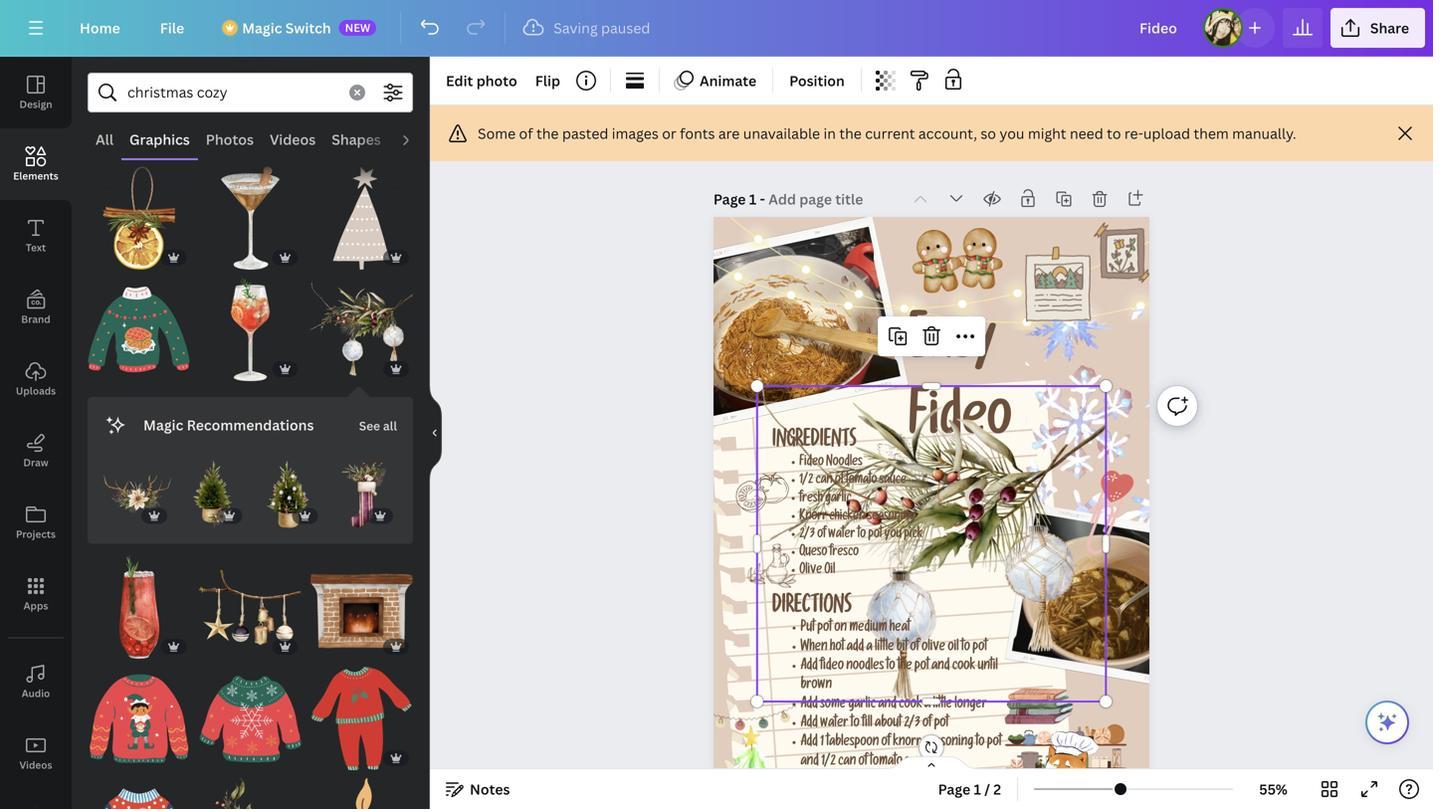 Task type: describe. For each thing, give the bounding box(es) containing it.
chicken
[[829, 511, 865, 524]]

medium
[[849, 622, 887, 636]]

current
[[865, 124, 915, 143]]

design
[[19, 98, 52, 111]]

of down about
[[882, 736, 891, 751]]

about
[[875, 717, 902, 732]]

pot inside fideo noodles 1/2 can of tomato sauce fresh garlic knorr chicken seasoning 2/3 of water to pot you pick queso fresco olive oil
[[868, 529, 882, 542]]

apps
[[24, 599, 48, 613]]

share button
[[1331, 8, 1425, 48]]

manually.
[[1232, 124, 1297, 143]]

garlic inside put pot on medium heat when hot add a little bit of olive oil to pot add fideo noodles to the pot and cook until brown add some garlic and cook a little longer add water to fill about 2/3 of pot add 1 tablespoon of knorr seasoning to pot and 1/2 can of tomato sauce
[[848, 698, 876, 712]]

watercolor christmas morning mimosa image
[[88, 556, 191, 659]]

page 1 -
[[714, 190, 769, 209]]

apps button
[[0, 558, 72, 630]]

ugly christmas sweaters elf image
[[88, 667, 191, 770]]

might
[[1028, 124, 1067, 143]]

fill
[[862, 717, 873, 732]]

hide image
[[429, 385, 442, 481]]

1 watercolor  christmas tree illustration image from the left
[[179, 461, 246, 528]]

of up queso
[[817, 529, 826, 542]]

page 1 / 2
[[938, 780, 1001, 799]]

draw button
[[0, 415, 72, 487]]

re-
[[1125, 124, 1144, 143]]

home
[[80, 18, 120, 37]]

images
[[612, 124, 659, 143]]

1 vertical spatial a
[[925, 698, 931, 712]]

some
[[478, 124, 516, 143]]

unavailable
[[743, 124, 820, 143]]

to right noodles
[[886, 660, 895, 674]]

saving paused
[[554, 18, 650, 37]]

of right the bit
[[910, 641, 919, 655]]

switch
[[285, 18, 331, 37]]

shapes
[[332, 130, 381, 149]]

pasted
[[562, 124, 609, 143]]

hot
[[830, 641, 844, 655]]

1 horizontal spatial videos
[[270, 130, 316, 149]]

uploads
[[16, 384, 56, 398]]

put
[[801, 622, 815, 636]]

watercolor  christmas decorated twig illustration image
[[310, 278, 413, 381]]

position
[[789, 71, 845, 90]]

canva assistant image
[[1376, 711, 1400, 735]]

uploads button
[[0, 343, 72, 415]]

christmas decoration with dried orange. image
[[88, 167, 191, 270]]

1 horizontal spatial and
[[878, 698, 897, 712]]

pot up show pages image
[[934, 717, 949, 732]]

or
[[662, 124, 677, 143]]

graphics button
[[121, 120, 198, 158]]

share
[[1371, 18, 1410, 37]]

pot left 'on'
[[817, 622, 832, 636]]

when
[[801, 641, 828, 655]]

all button
[[88, 120, 121, 158]]

upload
[[1144, 124, 1191, 143]]

seasoning inside fideo noodles 1/2 can of tomato sauce fresh garlic knorr chicken seasoning 2/3 of water to pot you pick queso fresco olive oil
[[868, 511, 915, 524]]

-
[[760, 190, 765, 209]]

in
[[824, 124, 836, 143]]

cozy scandinavian christmas tree image
[[310, 167, 413, 270]]

of down tablespoon
[[859, 755, 868, 770]]

brand button
[[0, 272, 72, 343]]

flip button
[[527, 65, 568, 97]]

farfalle pasta illustration image
[[877, 434, 920, 472]]

fideo noodles 1/2 can of tomato sauce fresh garlic knorr chicken seasoning 2/3 of water to pot you pick queso fresco olive oil
[[799, 457, 923, 578]]

tomato inside fideo noodles 1/2 can of tomato sauce fresh garlic knorr chicken seasoning 2/3 of water to pot you pick queso fresco olive oil
[[846, 475, 877, 488]]

0 horizontal spatial the
[[537, 124, 559, 143]]

watercolor gingerbread martini drink image
[[199, 167, 302, 270]]

on
[[834, 622, 847, 636]]

watercolor  christmas arrangement image
[[199, 778, 302, 809]]

notes button
[[438, 773, 518, 805]]

water inside fideo noodles 1/2 can of tomato sauce fresh garlic knorr chicken seasoning 2/3 of water to pot you pick queso fresco olive oil
[[828, 529, 855, 542]]

flip
[[535, 71, 560, 90]]

main menu bar
[[0, 0, 1433, 57]]

noodles
[[826, 457, 863, 470]]

text
[[26, 241, 46, 254]]

recommendations
[[187, 415, 314, 434]]

55%
[[1259, 780, 1288, 799]]

magic switch
[[242, 18, 331, 37]]

of right about
[[923, 717, 932, 732]]

can inside put pot on medium heat when hot add a little bit of olive oil to pot add fideo noodles to the pot and cook until brown add some garlic and cook a little longer add water to fill about 2/3 of pot add 1 tablespoon of knorr seasoning to pot and 1/2 can of tomato sauce
[[838, 755, 856, 770]]

page for page 1 -
[[714, 190, 746, 209]]

saving
[[554, 18, 598, 37]]

watercolor  christmas deer horn llustration image
[[104, 461, 171, 528]]

4 add from the top
[[801, 736, 818, 751]]

1 vertical spatial videos button
[[0, 718, 72, 789]]

olive
[[922, 641, 946, 655]]

to left re-
[[1107, 124, 1121, 143]]

1 vertical spatial cook
[[899, 698, 922, 712]]

add
[[847, 641, 864, 655]]

see all
[[359, 417, 397, 434]]

0 vertical spatial a
[[866, 641, 873, 655]]

pot up until
[[973, 641, 987, 655]]

fideo
[[820, 660, 844, 674]]

Design title text field
[[1124, 8, 1195, 48]]

1/2 inside fideo noodles 1/2 can of tomato sauce fresh garlic knorr chicken seasoning 2/3 of water to pot you pick queso fresco olive oil
[[799, 475, 813, 488]]

55% button
[[1241, 773, 1306, 805]]

can inside fideo noodles 1/2 can of tomato sauce fresh garlic knorr chicken seasoning 2/3 of water to pot you pick queso fresco olive oil
[[816, 475, 833, 488]]

draw
[[23, 456, 48, 469]]

new
[[345, 20, 370, 35]]

3 add from the top
[[801, 717, 818, 732]]

edit photo
[[446, 71, 517, 90]]

elements button
[[0, 128, 72, 200]]

Search elements search field
[[127, 74, 337, 111]]



Task type: locate. For each thing, give the bounding box(es) containing it.
1 vertical spatial fideo
[[799, 457, 824, 470]]

garlic inside fideo noodles 1/2 can of tomato sauce fresh garlic knorr chicken seasoning 2/3 of water to pot you pick queso fresco olive oil
[[825, 493, 852, 506]]

water up "fresco"
[[828, 529, 855, 542]]

2/3 inside fideo noodles 1/2 can of tomato sauce fresh garlic knorr chicken seasoning 2/3 of water to pot you pick queso fresco olive oil
[[799, 529, 815, 542]]

0 horizontal spatial audio button
[[0, 646, 72, 718]]

audio button right shapes
[[389, 120, 445, 158]]

fideo for fideo
[[909, 397, 1012, 454]]

1 vertical spatial audio
[[22, 687, 50, 700]]

ugly christmas sweaters fruit cake image
[[88, 278, 191, 381]]

seasoning up show pages image
[[924, 736, 974, 751]]

2 add from the top
[[801, 698, 818, 712]]

1 horizontal spatial can
[[838, 755, 856, 770]]

2 vertical spatial 1
[[974, 780, 981, 799]]

1 horizontal spatial videos button
[[262, 120, 324, 158]]

1 left '/'
[[974, 780, 981, 799]]

1 horizontal spatial little
[[933, 698, 952, 712]]

seasoning inside put pot on medium heat when hot add a little bit of olive oil to pot add fideo noodles to the pot and cook until brown add some garlic and cook a little longer add water to fill about 2/3 of pot add 1 tablespoon of knorr seasoning to pot and 1/2 can of tomato sauce
[[924, 736, 974, 751]]

little left the bit
[[875, 641, 894, 655]]

fresh
[[799, 493, 823, 506]]

and down olive
[[932, 660, 950, 674]]

0 vertical spatial audio
[[397, 130, 437, 149]]

0 horizontal spatial a
[[866, 641, 873, 655]]

1 horizontal spatial audio
[[397, 130, 437, 149]]

photos button
[[198, 120, 262, 158]]

0 vertical spatial can
[[816, 475, 833, 488]]

1/2
[[799, 475, 813, 488], [821, 755, 836, 770]]

pot
[[868, 529, 882, 542], [817, 622, 832, 636], [973, 641, 987, 655], [915, 660, 929, 674], [934, 717, 949, 732], [987, 736, 1002, 751]]

of right some
[[519, 124, 533, 143]]

1 vertical spatial magic
[[143, 415, 183, 434]]

0 horizontal spatial watercolor  christmas tree illustration image
[[179, 461, 246, 528]]

0 vertical spatial 2/3
[[799, 529, 815, 542]]

to down 'longer'
[[976, 736, 985, 751]]

all
[[96, 130, 114, 149]]

account,
[[919, 124, 977, 143]]

text button
[[0, 200, 72, 272]]

magic inside main menu bar
[[242, 18, 282, 37]]

0 horizontal spatial fideo
[[799, 457, 824, 470]]

0 vertical spatial 1
[[749, 190, 757, 209]]

tablespoon
[[826, 736, 879, 751]]

videos
[[270, 130, 316, 149], [19, 759, 52, 772]]

1 horizontal spatial audio button
[[389, 120, 445, 158]]

2
[[994, 780, 1001, 799]]

projects button
[[0, 487, 72, 558]]

edit photo button
[[438, 65, 525, 97]]

audio inside side panel tab list
[[22, 687, 50, 700]]

2 horizontal spatial 1
[[974, 780, 981, 799]]

garlic
[[825, 493, 852, 506], [848, 698, 876, 712]]

garlic up chicken
[[825, 493, 852, 506]]

shapes button
[[324, 120, 389, 158]]

watercolor  christmas tree illustration image left watercolor  christmas sock illustration 'image'
[[254, 461, 322, 528]]

1 vertical spatial water
[[820, 717, 848, 732]]

1 add from the top
[[801, 660, 818, 674]]

1 vertical spatial and
[[878, 698, 897, 712]]

paused
[[601, 18, 650, 37]]

1/2 inside put pot on medium heat when hot add a little bit of olive oil to pot add fideo noodles to the pot and cook until brown add some garlic and cook a little longer add water to fill about 2/3 of pot add 1 tablespoon of knorr seasoning to pot and 1/2 can of tomato sauce
[[821, 755, 836, 770]]

oil
[[825, 565, 835, 578]]

heat
[[890, 622, 910, 636]]

photo
[[477, 71, 517, 90]]

page left '/'
[[938, 780, 971, 799]]

1 inside button
[[974, 780, 981, 799]]

saving paused status
[[514, 16, 660, 40]]

1 horizontal spatial cook
[[952, 660, 976, 674]]

0 vertical spatial little
[[875, 641, 894, 655]]

1 vertical spatial you
[[885, 529, 902, 542]]

a right add
[[866, 641, 873, 655]]

little left 'longer'
[[933, 698, 952, 712]]

elements
[[13, 169, 58, 183]]

1 horizontal spatial you
[[1000, 124, 1025, 143]]

sauce inside fideo noodles 1/2 can of tomato sauce fresh garlic knorr chicken seasoning 2/3 of water to pot you pick queso fresco olive oil
[[880, 475, 907, 488]]

edit
[[446, 71, 473, 90]]

the down the bit
[[898, 660, 912, 674]]

2/3
[[799, 529, 815, 542], [904, 717, 920, 732]]

to inside fideo noodles 1/2 can of tomato sauce fresh garlic knorr chicken seasoning 2/3 of water to pot you pick queso fresco olive oil
[[858, 529, 866, 542]]

page left -
[[714, 190, 746, 209]]

0 horizontal spatial you
[[885, 529, 902, 542]]

magic up watercolor  christmas deer horn llustration image
[[143, 415, 183, 434]]

0 vertical spatial videos
[[270, 130, 316, 149]]

1 vertical spatial videos
[[19, 759, 52, 772]]

magic for magic recommendations
[[143, 415, 183, 434]]

notes
[[470, 780, 510, 799]]

need
[[1070, 124, 1104, 143]]

longer
[[955, 698, 987, 712]]

0 vertical spatial magic
[[242, 18, 282, 37]]

file
[[160, 18, 184, 37]]

Page title text field
[[769, 189, 865, 209]]

1 vertical spatial 1/2
[[821, 755, 836, 770]]

tomato down noodles
[[846, 475, 877, 488]]

garlic up fill
[[848, 698, 876, 712]]

all
[[383, 417, 397, 434]]

0 horizontal spatial magic
[[143, 415, 183, 434]]

so
[[981, 124, 996, 143]]

group
[[88, 155, 191, 270], [199, 155, 302, 270], [310, 155, 413, 270], [88, 266, 191, 381], [199, 266, 302, 381], [310, 266, 413, 381], [104, 449, 171, 528], [179, 449, 246, 528], [254, 449, 322, 528], [330, 449, 397, 528], [88, 556, 191, 659], [199, 556, 302, 659], [310, 556, 413, 659], [88, 655, 191, 770], [199, 655, 302, 770], [310, 655, 413, 770], [88, 766, 191, 809], [310, 766, 413, 809], [199, 778, 302, 809]]

0 vertical spatial audio button
[[389, 120, 445, 158]]

knorr
[[799, 511, 827, 524]]

projects
[[16, 528, 56, 541]]

tomato
[[846, 475, 877, 488], [870, 755, 903, 770]]

videos inside side panel tab list
[[19, 759, 52, 772]]

1 for page 1 / 2
[[974, 780, 981, 799]]

0 horizontal spatial 2/3
[[799, 529, 815, 542]]

1/2 down tablespoon
[[821, 755, 836, 770]]

1 horizontal spatial watercolor  christmas tree illustration image
[[254, 461, 322, 528]]

0 vertical spatial tomato
[[846, 475, 877, 488]]

ingredients
[[772, 432, 856, 454]]

1 vertical spatial audio button
[[0, 646, 72, 718]]

of down noodles
[[835, 475, 844, 488]]

oil
[[948, 641, 959, 655]]

you right so
[[1000, 124, 1025, 143]]

cozy christmas illustration image
[[310, 778, 413, 809]]

1 left tablespoon
[[820, 736, 824, 751]]

0 vertical spatial fideo
[[909, 397, 1012, 454]]

water
[[828, 529, 855, 542], [820, 717, 848, 732]]

fresco
[[830, 547, 859, 560]]

page inside 'page 1 / 2' button
[[938, 780, 971, 799]]

watercolor  christmas sock illustration image
[[330, 461, 397, 528]]

2 vertical spatial and
[[801, 755, 819, 770]]

fideo down easy
[[909, 397, 1012, 454]]

1 vertical spatial can
[[838, 755, 856, 770]]

1 vertical spatial little
[[933, 698, 952, 712]]

pot left pick
[[868, 529, 882, 542]]

0 vertical spatial water
[[828, 529, 855, 542]]

1 left -
[[749, 190, 757, 209]]

christmas cozy pajamas handdrawn illustration image
[[310, 667, 413, 770]]

0 horizontal spatial can
[[816, 475, 833, 488]]

1 for page 1 -
[[749, 190, 757, 209]]

1 horizontal spatial seasoning
[[924, 736, 974, 751]]

fonts
[[680, 124, 715, 143]]

0 horizontal spatial videos button
[[0, 718, 72, 789]]

1 inside put pot on medium heat when hot add a little bit of olive oil to pot add fideo noodles to the pot and cook until brown add some garlic and cook a little longer add water to fill about 2/3 of pot add 1 tablespoon of knorr seasoning to pot and 1/2 can of tomato sauce
[[820, 736, 824, 751]]

1 horizontal spatial fideo
[[909, 397, 1012, 454]]

see all button
[[357, 405, 399, 445]]

page for page 1 / 2
[[938, 780, 971, 799]]

0 horizontal spatial 1/2
[[799, 475, 813, 488]]

olive
[[799, 565, 822, 578]]

brown
[[801, 679, 832, 693]]

knorr
[[893, 736, 921, 751]]

0 vertical spatial cook
[[952, 660, 976, 674]]

some
[[820, 698, 846, 712]]

sauce down farfalle pasta illustration image
[[880, 475, 907, 488]]

2 watercolor  christmas tree illustration image from the left
[[254, 461, 322, 528]]

the right "in" on the top right of page
[[839, 124, 862, 143]]

0 vertical spatial videos button
[[262, 120, 324, 158]]

queso
[[799, 547, 827, 560]]

ugly christmas sweaters snowflakes image
[[199, 667, 302, 770]]

2/3 inside put pot on medium heat when hot add a little bit of olive oil to pot add fideo noodles to the pot and cook until brown add some garlic and cook a little longer add water to fill about 2/3 of pot add 1 tablespoon of knorr seasoning to pot and 1/2 can of tomato sauce
[[904, 717, 920, 732]]

cook
[[952, 660, 976, 674], [899, 698, 922, 712]]

page 1 / 2 button
[[930, 773, 1009, 805]]

cook up about
[[899, 698, 922, 712]]

animate button
[[668, 65, 765, 97]]

magic for magic switch
[[242, 18, 282, 37]]

page
[[714, 190, 746, 209], [938, 780, 971, 799]]

1 horizontal spatial 1/2
[[821, 755, 836, 770]]

audio right shapes
[[397, 130, 437, 149]]

and
[[932, 660, 950, 674], [878, 698, 897, 712], [801, 755, 819, 770]]

2 horizontal spatial and
[[932, 660, 950, 674]]

1 horizontal spatial the
[[839, 124, 862, 143]]

pick
[[904, 529, 923, 542]]

seasoning up pick
[[868, 511, 915, 524]]

see
[[359, 417, 380, 434]]

/
[[985, 780, 990, 799]]

tomato inside put pot on medium heat when hot add a little bit of olive oil to pot add fideo noodles to the pot and cook until brown add some garlic and cook a little longer add water to fill about 2/3 of pot add 1 tablespoon of knorr seasoning to pot and 1/2 can of tomato sauce
[[870, 755, 903, 770]]

to right oil
[[961, 641, 970, 655]]

1 horizontal spatial 1
[[820, 736, 824, 751]]

show pages image
[[884, 756, 979, 771]]

and down brown at the bottom right of page
[[801, 755, 819, 770]]

you left pick
[[885, 529, 902, 542]]

1 vertical spatial garlic
[[848, 698, 876, 712]]

you inside fideo noodles 1/2 can of tomato sauce fresh garlic knorr chicken seasoning 2/3 of water to pot you pick queso fresco olive oil
[[885, 529, 902, 542]]

the left pasted
[[537, 124, 559, 143]]

audio
[[397, 130, 437, 149], [22, 687, 50, 700]]

0 vertical spatial 1/2
[[799, 475, 813, 488]]

0 horizontal spatial little
[[875, 641, 894, 655]]

fideo
[[909, 397, 1012, 454], [799, 457, 824, 470]]

file button
[[144, 8, 200, 48]]

christmas ornaments image
[[199, 556, 302, 659]]

1 vertical spatial 2/3
[[904, 717, 920, 732]]

audio down apps
[[22, 687, 50, 700]]

audio button
[[389, 120, 445, 158], [0, 646, 72, 718]]

olive oil hand drawn image
[[748, 544, 796, 588]]

little
[[875, 641, 894, 655], [933, 698, 952, 712]]

2 horizontal spatial the
[[898, 660, 912, 674]]

0 vertical spatial page
[[714, 190, 746, 209]]

1 horizontal spatial 2/3
[[904, 717, 920, 732]]

watercolor  christmas tree illustration image
[[179, 461, 246, 528], [254, 461, 322, 528]]

audio button down apps
[[0, 646, 72, 718]]

design button
[[0, 57, 72, 128]]

can up fresh
[[816, 475, 833, 488]]

photos
[[206, 130, 254, 149]]

animate
[[700, 71, 757, 90]]

position button
[[782, 65, 853, 97]]

are
[[719, 124, 740, 143]]

home link
[[64, 8, 136, 48]]

fireplace mantel heating fire wood-burning cozy home warmth clipart illustration v1 image
[[310, 556, 413, 659]]

fideo inside fideo noodles 1/2 can of tomato sauce fresh garlic knorr chicken seasoning 2/3 of water to pot you pick queso fresco olive oil
[[799, 457, 824, 470]]

tomato down 'knorr'
[[870, 755, 903, 770]]

1 horizontal spatial magic
[[242, 18, 282, 37]]

magic recommendations
[[143, 415, 314, 434]]

0 vertical spatial sauce
[[880, 475, 907, 488]]

noodles
[[846, 660, 884, 674]]

directions
[[772, 597, 852, 620]]

pot down olive
[[915, 660, 929, 674]]

a
[[866, 641, 873, 655], [925, 698, 931, 712]]

0 horizontal spatial videos
[[19, 759, 52, 772]]

sauce down 'knorr'
[[905, 755, 933, 770]]

them
[[1194, 124, 1229, 143]]

graphics
[[129, 130, 190, 149]]

a left 'longer'
[[925, 698, 931, 712]]

0 vertical spatial garlic
[[825, 493, 852, 506]]

0 horizontal spatial audio
[[22, 687, 50, 700]]

0 vertical spatial you
[[1000, 124, 1025, 143]]

0 horizontal spatial seasoning
[[868, 511, 915, 524]]

cook down oil
[[952, 660, 976, 674]]

1 horizontal spatial a
[[925, 698, 931, 712]]

0 horizontal spatial 1
[[749, 190, 757, 209]]

0 horizontal spatial page
[[714, 190, 746, 209]]

videos button
[[262, 120, 324, 158], [0, 718, 72, 789]]

1 vertical spatial 1
[[820, 736, 824, 751]]

0 horizontal spatial cook
[[899, 698, 922, 712]]

magic left "switch"
[[242, 18, 282, 37]]

1/2 up fresh
[[799, 475, 813, 488]]

fideo down ingredients
[[799, 457, 824, 470]]

1 vertical spatial tomato
[[870, 755, 903, 770]]

fideo for fideo noodles 1/2 can of tomato sauce fresh garlic knorr chicken seasoning 2/3 of water to pot you pick queso fresco olive oil
[[799, 457, 824, 470]]

watercolor  christmas tree illustration image down magic recommendations at the bottom
[[179, 461, 246, 528]]

to down chicken
[[858, 529, 866, 542]]

1 vertical spatial seasoning
[[924, 736, 974, 751]]

2/3 up 'knorr'
[[904, 717, 920, 732]]

sauce inside put pot on medium heat when hot add a little bit of olive oil to pot add fideo noodles to the pot and cook until brown add some garlic and cook a little longer add water to fill about 2/3 of pot add 1 tablespoon of knorr seasoning to pot and 1/2 can of tomato sauce
[[905, 755, 933, 770]]

water down some
[[820, 717, 848, 732]]

side panel tab list
[[0, 57, 72, 809]]

0 vertical spatial seasoning
[[868, 511, 915, 524]]

1 horizontal spatial page
[[938, 780, 971, 799]]

0 vertical spatial and
[[932, 660, 950, 674]]

1 vertical spatial page
[[938, 780, 971, 799]]

and up about
[[878, 698, 897, 712]]

cute ugly christmas sweater image
[[88, 778, 191, 809]]

2/3 down knorr
[[799, 529, 815, 542]]

0 horizontal spatial and
[[801, 755, 819, 770]]

sauce
[[880, 475, 907, 488], [905, 755, 933, 770]]

to left fill
[[851, 717, 860, 732]]

1 vertical spatial sauce
[[905, 755, 933, 770]]

watercolor winter aperol spritz image
[[199, 278, 302, 381]]

1
[[749, 190, 757, 209], [820, 736, 824, 751], [974, 780, 981, 799]]

water inside put pot on medium heat when hot add a little bit of olive oil to pot add fideo noodles to the pot and cook until brown add some garlic and cook a little longer add water to fill about 2/3 of pot add 1 tablespoon of knorr seasoning to pot and 1/2 can of tomato sauce
[[820, 717, 848, 732]]

can down tablespoon
[[838, 755, 856, 770]]

pot up 2
[[987, 736, 1002, 751]]

the inside put pot on medium heat when hot add a little bit of olive oil to pot add fideo noodles to the pot and cook until brown add some garlic and cook a little longer add water to fill about 2/3 of pot add 1 tablespoon of knorr seasoning to pot and 1/2 can of tomato sauce
[[898, 660, 912, 674]]



Task type: vqa. For each thing, say whether or not it's contained in the screenshot.
1 to the middle
yes



